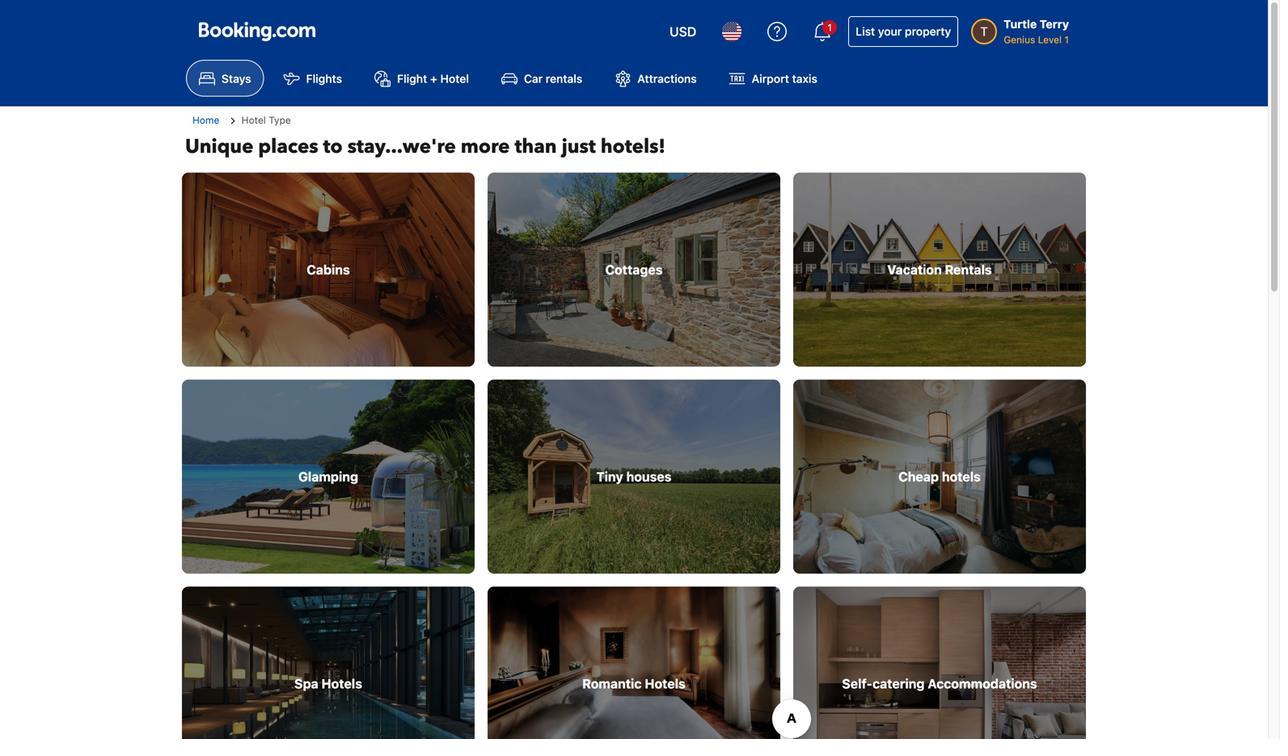 Task type: describe. For each thing, give the bounding box(es) containing it.
turtle
[[1004, 17, 1037, 31]]

romantic hotels
[[583, 677, 686, 692]]

cheap hotels link
[[794, 380, 1087, 574]]

taxis
[[793, 72, 818, 85]]

usd button
[[660, 12, 707, 51]]

spa hotels link
[[182, 587, 475, 740]]

airport taxis link
[[717, 60, 831, 97]]

turtle terry genius level 1
[[1004, 17, 1070, 45]]

spa
[[295, 677, 319, 692]]

hotels for romantic hotels
[[645, 677, 686, 692]]

attractions
[[638, 72, 697, 85]]

level
[[1039, 34, 1062, 45]]

unique
[[185, 134, 254, 160]]

list your property link
[[849, 16, 959, 47]]

cottages
[[606, 262, 663, 278]]

places
[[258, 134, 318, 160]]

romantic hotels link
[[488, 587, 781, 740]]

tiny houses
[[597, 469, 672, 485]]

type
[[269, 114, 291, 126]]

than
[[515, 134, 557, 160]]

cabins
[[307, 262, 350, 278]]

your
[[879, 25, 902, 38]]

glamping link
[[182, 380, 475, 574]]

just
[[562, 134, 596, 160]]

cheap
[[899, 469, 939, 485]]

hotels
[[942, 469, 981, 485]]

vacation
[[888, 262, 942, 278]]

property
[[905, 25, 952, 38]]

catering
[[873, 677, 925, 692]]

list your property
[[856, 25, 952, 38]]

home
[[193, 114, 220, 126]]

hotels!
[[601, 134, 666, 160]]

car
[[524, 72, 543, 85]]

hotel type
[[242, 114, 291, 126]]

to
[[323, 134, 343, 160]]

1 button
[[804, 12, 842, 51]]

vacation rentals link
[[794, 173, 1087, 367]]

accommodations
[[928, 677, 1038, 692]]

self-
[[843, 677, 873, 692]]



Task type: vqa. For each thing, say whether or not it's contained in the screenshot.
guests
no



Task type: locate. For each thing, give the bounding box(es) containing it.
hotels
[[322, 677, 362, 692], [645, 677, 686, 692]]

1 left list
[[828, 22, 833, 33]]

hotel right +
[[441, 72, 469, 85]]

1 inside turtle terry genius level 1
[[1065, 34, 1070, 45]]

hotels inside 'link'
[[645, 677, 686, 692]]

vacation rentals
[[888, 262, 993, 278]]

cheap hotels
[[899, 469, 981, 485]]

1 vertical spatial 1
[[1065, 34, 1070, 45]]

+
[[430, 72, 438, 85]]

airport taxis
[[752, 72, 818, 85]]

hotel inside hotel type link
[[242, 114, 266, 126]]

rentals
[[546, 72, 583, 85]]

glamping
[[299, 469, 358, 485]]

stay...we're
[[348, 134, 456, 160]]

cabins link
[[182, 173, 475, 367]]

rentals
[[945, 262, 993, 278]]

1 inside button
[[828, 22, 833, 33]]

flights link
[[271, 60, 355, 97]]

terry
[[1040, 17, 1070, 31]]

1 horizontal spatial hotel
[[441, 72, 469, 85]]

1
[[828, 22, 833, 33], [1065, 34, 1070, 45]]

1 hotels from the left
[[322, 677, 362, 692]]

2 hotels from the left
[[645, 677, 686, 692]]

hotel left type
[[242, 114, 266, 126]]

list
[[856, 25, 876, 38]]

flight
[[397, 72, 427, 85]]

cottages link
[[488, 173, 781, 367]]

attractions link
[[602, 60, 710, 97]]

1 horizontal spatial hotels
[[645, 677, 686, 692]]

0 horizontal spatial hotels
[[322, 677, 362, 692]]

hotels right romantic
[[645, 677, 686, 692]]

1 right the level
[[1065, 34, 1070, 45]]

unique places to stay...we're more than just hotels!
[[185, 134, 666, 160]]

hotel
[[441, 72, 469, 85], [242, 114, 266, 126]]

hotel type link
[[226, 113, 291, 128]]

usd
[[670, 24, 697, 39]]

hotel inside flight + hotel link
[[441, 72, 469, 85]]

self-catering accommodations link
[[794, 587, 1087, 740]]

houses
[[627, 469, 672, 485]]

self-catering accommodations
[[843, 677, 1038, 692]]

airport
[[752, 72, 790, 85]]

tiny houses link
[[488, 380, 781, 574]]

tiny
[[597, 469, 624, 485]]

romantic
[[583, 677, 642, 692]]

flight + hotel
[[397, 72, 469, 85]]

hotels right spa on the left
[[322, 677, 362, 692]]

1 horizontal spatial 1
[[1065, 34, 1070, 45]]

hotels for spa hotels
[[322, 677, 362, 692]]

stays
[[222, 72, 251, 85]]

0 horizontal spatial hotel
[[242, 114, 266, 126]]

0 vertical spatial 1
[[828, 22, 833, 33]]

flights
[[306, 72, 342, 85]]

genius
[[1004, 34, 1036, 45]]

more
[[461, 134, 510, 160]]

car rentals
[[524, 72, 583, 85]]

booking.com online hotel reservations image
[[199, 22, 316, 41]]

flight + hotel link
[[362, 60, 482, 97]]

stays link
[[186, 60, 264, 97]]

1 vertical spatial hotel
[[242, 114, 266, 126]]

car rentals link
[[489, 60, 596, 97]]

spa hotels
[[295, 677, 362, 692]]

home link
[[193, 114, 220, 126]]

0 horizontal spatial 1
[[828, 22, 833, 33]]

0 vertical spatial hotel
[[441, 72, 469, 85]]



